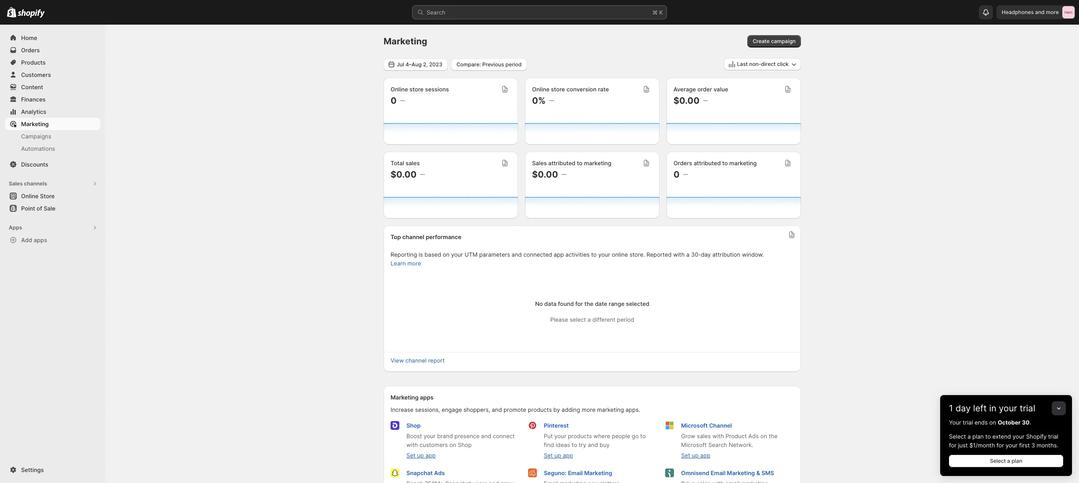 Task type: locate. For each thing, give the bounding box(es) containing it.
0 vertical spatial search
[[427, 9, 446, 16]]

your inside 'dropdown button'
[[999, 403, 1018, 414]]

0 horizontal spatial online
[[21, 193, 39, 200]]

and left connected
[[512, 251, 522, 258]]

up down 'customers'
[[417, 452, 424, 459]]

0 vertical spatial the
[[585, 300, 594, 307]]

day left 'attribution'
[[701, 251, 711, 258]]

0 vertical spatial 0
[[391, 95, 397, 106]]

1 horizontal spatial shopify image
[[18, 9, 45, 18]]

1 horizontal spatial search
[[709, 441, 728, 448]]

of
[[37, 205, 42, 212]]

sales
[[532, 160, 547, 167], [9, 180, 23, 187]]

first
[[1020, 442, 1030, 449]]

total sales
[[391, 160, 420, 167]]

sales for sales attributed to marketing
[[532, 160, 547, 167]]

2 horizontal spatial up
[[692, 452, 699, 459]]

2 vertical spatial with
[[407, 441, 418, 448]]

set up app link down 'customers'
[[407, 452, 436, 459]]

increase
[[391, 406, 414, 413]]

30
[[1023, 419, 1030, 426]]

app left activities
[[554, 251, 564, 258]]

0 horizontal spatial attributed
[[549, 160, 576, 167]]

online store conversion rate
[[532, 86, 609, 93]]

online up point
[[21, 193, 39, 200]]

online
[[612, 251, 628, 258]]

marketing down buy
[[585, 470, 613, 477]]

$0.00 down the sales attributed to marketing
[[532, 169, 558, 180]]

0 horizontal spatial trial
[[963, 419, 974, 426]]

channel
[[403, 233, 425, 240], [406, 357, 427, 364]]

2 horizontal spatial set
[[682, 452, 691, 459]]

discounts link
[[5, 158, 100, 171]]

0 vertical spatial sales
[[406, 160, 420, 167]]

apps.
[[626, 406, 641, 413]]

for down the extend
[[997, 442, 1005, 449]]

add apps button
[[5, 234, 100, 246]]

the left date
[[585, 300, 594, 307]]

day right 1
[[956, 403, 971, 414]]

apps
[[34, 237, 47, 244], [420, 394, 434, 401]]

channel inside button
[[406, 357, 427, 364]]

more right adding
[[582, 406, 596, 413]]

select up "just"
[[950, 433, 967, 440]]

0 vertical spatial sales
[[532, 160, 547, 167]]

1 horizontal spatial $0.00
[[532, 169, 558, 180]]

1 horizontal spatial shop
[[458, 441, 472, 448]]

search inside microsoft channel grow sales with product ads on the microsoft search network. set up app
[[709, 441, 728, 448]]

k
[[660, 9, 663, 16]]

on down brand at bottom
[[450, 441, 457, 448]]

2 email from the left
[[711, 470, 726, 477]]

1 vertical spatial sales
[[9, 180, 23, 187]]

0 horizontal spatial sales
[[406, 160, 420, 167]]

2 attributed from the left
[[694, 160, 721, 167]]

shop
[[407, 422, 421, 429], [458, 441, 472, 448]]

sales inside button
[[9, 180, 23, 187]]

period down the range
[[617, 316, 635, 323]]

order
[[698, 86, 713, 93]]

a left 30-
[[687, 251, 690, 258]]

$0.00
[[674, 95, 700, 106], [391, 169, 417, 180], [532, 169, 558, 180]]

set up app link for shop boost your brand presence and connect with customers on shop set up app
[[407, 452, 436, 459]]

1 vertical spatial microsoft
[[682, 441, 707, 448]]

1 vertical spatial more
[[408, 260, 421, 267]]

your
[[451, 251, 463, 258], [599, 251, 611, 258], [999, 403, 1018, 414], [424, 433, 436, 440], [555, 433, 567, 440], [1013, 433, 1025, 440], [1006, 442, 1018, 449]]

0 vertical spatial plan
[[973, 433, 984, 440]]

2 horizontal spatial no change image
[[703, 97, 708, 104]]

average
[[674, 86, 696, 93]]

channel for view
[[406, 357, 427, 364]]

microsoft down grow
[[682, 441, 707, 448]]

boost
[[407, 433, 422, 440]]

0 horizontal spatial for
[[576, 300, 583, 307]]

1 attributed from the left
[[549, 160, 576, 167]]

trial up months.
[[1049, 433, 1059, 440]]

0 horizontal spatial $0.00
[[391, 169, 417, 180]]

your trial ends on october 30 .
[[950, 419, 1032, 426]]

0 horizontal spatial plan
[[973, 433, 984, 440]]

a right select
[[588, 316, 591, 323]]

0 down online store sessions
[[391, 95, 397, 106]]

on right based
[[443, 251, 450, 258]]

apps for add apps
[[34, 237, 47, 244]]

1 horizontal spatial no change image
[[550, 97, 554, 104]]

october
[[998, 419, 1021, 426]]

set up snapchat
[[407, 452, 416, 459]]

2,
[[423, 61, 428, 67]]

0 horizontal spatial apps
[[34, 237, 47, 244]]

seguno:
[[544, 470, 567, 477]]

your up october
[[999, 403, 1018, 414]]

0 vertical spatial microsoft
[[682, 422, 708, 429]]

headphones and more image
[[1063, 6, 1075, 18]]

1 vertical spatial search
[[709, 441, 728, 448]]

and right try
[[588, 441, 598, 448]]

2 set up app link from the left
[[544, 452, 573, 459]]

set up app link for microsoft channel grow sales with product ads on the microsoft search network. set up app
[[682, 452, 711, 459]]

your up ideas
[[555, 433, 567, 440]]

2 horizontal spatial for
[[997, 442, 1005, 449]]

2 horizontal spatial trial
[[1049, 433, 1059, 440]]

app inside the pinterest put your products where people go to find ideas to try and buy set up app
[[563, 452, 573, 459]]

ideas
[[556, 441, 570, 448]]

1 horizontal spatial orders
[[674, 160, 693, 167]]

finances
[[21, 96, 46, 103]]

app up omnisend
[[701, 452, 711, 459]]

apps inside button
[[34, 237, 47, 244]]

1 email from the left
[[568, 470, 583, 477]]

4–aug
[[406, 61, 422, 67]]

date
[[595, 300, 608, 307]]

1 vertical spatial sales
[[697, 433, 711, 440]]

0 horizontal spatial email
[[568, 470, 583, 477]]

discounts
[[21, 161, 48, 168]]

1 set from the left
[[407, 452, 416, 459]]

1 horizontal spatial email
[[711, 470, 726, 477]]

$0.00 down total sales in the top left of the page
[[391, 169, 417, 180]]

set up app link for pinterest put your products where people go to find ideas to try and buy set up app
[[544, 452, 573, 459]]

orders for orders
[[21, 47, 40, 54]]

0 vertical spatial shop
[[407, 422, 421, 429]]

0 horizontal spatial no change image
[[420, 171, 425, 178]]

email for seguno:
[[568, 470, 583, 477]]

2 up from the left
[[555, 452, 562, 459]]

your left 'first'
[[1006, 442, 1018, 449]]

online down jul
[[391, 86, 408, 93]]

shopify image
[[7, 7, 16, 18], [18, 9, 45, 18]]

no change image right 0%
[[550, 97, 554, 104]]

0 vertical spatial orders
[[21, 47, 40, 54]]

with inside reporting is based on your utm parameters and connected app activities to your online store. reported with a 30-day attribution window. learn more
[[674, 251, 685, 258]]

marketing inside 'link'
[[21, 120, 49, 127]]

set up app link up omnisend
[[682, 452, 711, 459]]

more inside reporting is based on your utm parameters and connected app activities to your online store. reported with a 30-day attribution window. learn more
[[408, 260, 421, 267]]

1 horizontal spatial set
[[544, 452, 553, 459]]

period inside dropdown button
[[506, 61, 522, 67]]

1 horizontal spatial sales
[[697, 433, 711, 440]]

1 horizontal spatial more
[[582, 406, 596, 413]]

store left sessions
[[410, 86, 424, 93]]

on right ends
[[990, 419, 997, 426]]

channel right "view"
[[406, 357, 427, 364]]

0 vertical spatial with
[[674, 251, 685, 258]]

analytics link
[[5, 106, 100, 118]]

0 horizontal spatial select
[[950, 433, 967, 440]]

store left conversion
[[551, 86, 565, 93]]

with down boost
[[407, 441, 418, 448]]

reporting
[[391, 251, 417, 258]]

extend
[[993, 433, 1012, 440]]

click
[[778, 61, 789, 67]]

app down ideas
[[563, 452, 573, 459]]

2 vertical spatial trial
[[1049, 433, 1059, 440]]

0 vertical spatial select
[[950, 433, 967, 440]]

0 horizontal spatial up
[[417, 452, 424, 459]]

store
[[410, 86, 424, 93], [551, 86, 565, 93]]

$0.00 down average
[[674, 95, 700, 106]]

1 vertical spatial ads
[[434, 470, 445, 477]]

trial right your
[[963, 419, 974, 426]]

plan for select a plan to extend your shopify trial for just $1/month for your first 3 months.
[[973, 433, 984, 440]]

snapchat
[[407, 470, 433, 477]]

1 horizontal spatial sales
[[532, 160, 547, 167]]

select inside select a plan to extend your shopify trial for just $1/month for your first 3 months.
[[950, 433, 967, 440]]

more down is
[[408, 260, 421, 267]]

0 horizontal spatial no change image
[[400, 97, 405, 104]]

1 horizontal spatial set up app link
[[544, 452, 573, 459]]

up
[[417, 452, 424, 459], [555, 452, 562, 459], [692, 452, 699, 459]]

shop boost your brand presence and connect with customers on shop set up app
[[407, 422, 515, 459]]

ads right snapchat
[[434, 470, 445, 477]]

online store button
[[0, 190, 106, 202]]

the right product
[[769, 433, 778, 440]]

please select a different period
[[551, 316, 635, 323]]

0 vertical spatial products
[[528, 406, 552, 413]]

0 horizontal spatial day
[[701, 251, 711, 258]]

trial inside 'dropdown button'
[[1020, 403, 1036, 414]]

shop up boost
[[407, 422, 421, 429]]

1 horizontal spatial 0
[[674, 169, 680, 180]]

marketing link
[[5, 118, 100, 130]]

to inside select a plan to extend your shopify trial for just $1/month for your first 3 months.
[[986, 433, 991, 440]]

app inside reporting is based on your utm parameters and connected app activities to your online store. reported with a 30-day attribution window. learn more
[[554, 251, 564, 258]]

to
[[577, 160, 583, 167], [723, 160, 728, 167], [592, 251, 597, 258], [641, 433, 646, 440], [986, 433, 991, 440], [572, 441, 578, 448]]

3 set from the left
[[682, 452, 691, 459]]

search
[[427, 9, 446, 16], [709, 441, 728, 448]]

channel right top
[[403, 233, 425, 240]]

1 horizontal spatial day
[[956, 403, 971, 414]]

marketing up increase
[[391, 394, 419, 401]]

1 horizontal spatial trial
[[1020, 403, 1036, 414]]

add
[[21, 237, 32, 244]]

1 horizontal spatial the
[[769, 433, 778, 440]]

activities
[[566, 251, 590, 258]]

1 set up app link from the left
[[407, 452, 436, 459]]

email for omnisend
[[711, 470, 726, 477]]

0 horizontal spatial more
[[408, 260, 421, 267]]

2 set from the left
[[544, 452, 553, 459]]

1 up from the left
[[417, 452, 424, 459]]

settings
[[21, 466, 44, 473]]

0 vertical spatial trial
[[1020, 403, 1036, 414]]

2 microsoft from the top
[[682, 441, 707, 448]]

increase sessions, engage shoppers, and promote products by adding more marketing apps.
[[391, 406, 641, 413]]

brand
[[437, 433, 453, 440]]

2 horizontal spatial no change image
[[562, 171, 567, 178]]

for left "just"
[[950, 442, 957, 449]]

0 vertical spatial channel
[[403, 233, 425, 240]]

with inside microsoft channel grow sales with product ads on the microsoft search network. set up app
[[713, 433, 724, 440]]

1 vertical spatial select
[[991, 458, 1006, 464]]

1 horizontal spatial apps
[[420, 394, 434, 401]]

day inside reporting is based on your utm parameters and connected app activities to your online store. reported with a 30-day attribution window. learn more
[[701, 251, 711, 258]]

0%
[[532, 95, 546, 106]]

0 vertical spatial more
[[1047, 9, 1059, 15]]

sales for sales channels
[[9, 180, 23, 187]]

and right headphones
[[1036, 9, 1045, 15]]

more left headphones and more icon
[[1047, 9, 1059, 15]]

set down grow
[[682, 452, 691, 459]]

orders link
[[5, 44, 100, 56]]

0 horizontal spatial ads
[[434, 470, 445, 477]]

shoppers,
[[464, 406, 491, 413]]

for right found
[[576, 300, 583, 307]]

and left connect
[[481, 433, 492, 440]]

no change image
[[703, 97, 708, 104], [420, 171, 425, 178], [684, 171, 688, 178]]

a up "just"
[[968, 433, 971, 440]]

1 vertical spatial channel
[[406, 357, 427, 364]]

1 vertical spatial apps
[[420, 394, 434, 401]]

presence
[[455, 433, 480, 440]]

2 horizontal spatial with
[[713, 433, 724, 440]]

period right previous
[[506, 61, 522, 67]]

value
[[714, 86, 729, 93]]

0 vertical spatial day
[[701, 251, 711, 258]]

no change image
[[400, 97, 405, 104], [550, 97, 554, 104], [562, 171, 567, 178]]

marketing up jul
[[384, 36, 428, 47]]

0 horizontal spatial set
[[407, 452, 416, 459]]

1 vertical spatial products
[[568, 433, 592, 440]]

marketing for 0
[[730, 160, 757, 167]]

0 horizontal spatial store
[[410, 86, 424, 93]]

no change image for 0
[[400, 97, 405, 104]]

1 horizontal spatial no change image
[[684, 171, 688, 178]]

jul
[[397, 61, 404, 67]]

0 horizontal spatial 0
[[391, 95, 397, 106]]

email right seguno:
[[568, 470, 583, 477]]

2 horizontal spatial online
[[532, 86, 550, 93]]

products left by
[[528, 406, 552, 413]]

1 horizontal spatial with
[[674, 251, 685, 258]]

put
[[544, 433, 553, 440]]

with down "channel"
[[713, 433, 724, 440]]

2 vertical spatial more
[[582, 406, 596, 413]]

trial inside select a plan to extend your shopify trial for just $1/month for your first 3 months.
[[1049, 433, 1059, 440]]

0 horizontal spatial shop
[[407, 422, 421, 429]]

up down ideas
[[555, 452, 562, 459]]

apps right the add
[[34, 237, 47, 244]]

1 vertical spatial period
[[617, 316, 635, 323]]

point of sale button
[[0, 202, 106, 215]]

app down 'customers'
[[426, 452, 436, 459]]

microsoft
[[682, 422, 708, 429], [682, 441, 707, 448]]

1 store from the left
[[410, 86, 424, 93]]

selected
[[626, 300, 650, 307]]

1 vertical spatial the
[[769, 433, 778, 440]]

sales down microsoft channel link
[[697, 433, 711, 440]]

plan down 'first'
[[1012, 458, 1023, 464]]

$0.00 for total
[[391, 169, 417, 180]]

products
[[528, 406, 552, 413], [568, 433, 592, 440]]

app inside microsoft channel grow sales with product ads on the microsoft search network. set up app
[[701, 452, 711, 459]]

apps for marketing apps
[[420, 394, 434, 401]]

your up 'customers'
[[424, 433, 436, 440]]

shop down presence
[[458, 441, 472, 448]]

0 horizontal spatial with
[[407, 441, 418, 448]]

plan for select a plan
[[1012, 458, 1023, 464]]

email right omnisend
[[711, 470, 726, 477]]

2 horizontal spatial set up app link
[[682, 452, 711, 459]]

up up omnisend
[[692, 452, 699, 459]]

up inside microsoft channel grow sales with product ads on the microsoft search network. set up app
[[692, 452, 699, 459]]

3 set up app link from the left
[[682, 452, 711, 459]]

1 vertical spatial shop
[[458, 441, 472, 448]]

network.
[[729, 441, 754, 448]]

0 horizontal spatial period
[[506, 61, 522, 67]]

marketing left the "&"
[[727, 470, 755, 477]]

set up app link down ideas
[[544, 452, 573, 459]]

point of sale link
[[5, 202, 100, 215]]

plan up $1/month
[[973, 433, 984, 440]]

on
[[443, 251, 450, 258], [990, 419, 997, 426], [761, 433, 768, 440], [450, 441, 457, 448]]

0 horizontal spatial orders
[[21, 47, 40, 54]]

ads up network.
[[749, 433, 759, 440]]

0 horizontal spatial products
[[528, 406, 552, 413]]

with left 30-
[[674, 251, 685, 258]]

0 horizontal spatial the
[[585, 300, 594, 307]]

0 horizontal spatial sales
[[9, 180, 23, 187]]

no change image for $0.00
[[562, 171, 567, 178]]

1 horizontal spatial ads
[[749, 433, 759, 440]]

1 horizontal spatial online
[[391, 86, 408, 93]]

apps up the "sessions,"
[[420, 394, 434, 401]]

0 down orders attributed to marketing
[[674, 169, 680, 180]]

sales right total
[[406, 160, 420, 167]]

0 horizontal spatial search
[[427, 9, 446, 16]]

plan inside select a plan to extend your shopify trial for just $1/month for your first 3 months.
[[973, 433, 984, 440]]

1 horizontal spatial attributed
[[694, 160, 721, 167]]

0 vertical spatial ads
[[749, 433, 759, 440]]

select down select a plan to extend your shopify trial for just $1/month for your first 3 months.
[[991, 458, 1006, 464]]

0 vertical spatial apps
[[34, 237, 47, 244]]

trial up 30
[[1020, 403, 1036, 414]]

0 horizontal spatial set up app link
[[407, 452, 436, 459]]

no
[[535, 300, 543, 307]]

2 store from the left
[[551, 86, 565, 93]]

online
[[391, 86, 408, 93], [532, 86, 550, 93], [21, 193, 39, 200]]

microsoft up grow
[[682, 422, 708, 429]]

0 vertical spatial period
[[506, 61, 522, 67]]

1 vertical spatial orders
[[674, 160, 693, 167]]

1 horizontal spatial up
[[555, 452, 562, 459]]

app inside the shop boost your brand presence and connect with customers on shop set up app
[[426, 452, 436, 459]]

marketing down analytics
[[21, 120, 49, 127]]

no change image down the sales attributed to marketing
[[562, 171, 567, 178]]

on inside 1 day left in your trial "element"
[[990, 419, 997, 426]]

online up 0%
[[532, 86, 550, 93]]

on right product
[[761, 433, 768, 440]]

&
[[757, 470, 761, 477]]

3 up from the left
[[692, 452, 699, 459]]

performance
[[426, 233, 462, 240]]

products up try
[[568, 433, 592, 440]]

point of sale
[[21, 205, 55, 212]]

promote
[[504, 406, 527, 413]]

omnisend email marketing & sms link
[[682, 470, 775, 477]]

average order value
[[674, 86, 729, 93]]

no change image down online store sessions
[[400, 97, 405, 104]]

on inside microsoft channel grow sales with product ads on the microsoft search network. set up app
[[761, 433, 768, 440]]

and inside the shop boost your brand presence and connect with customers on shop set up app
[[481, 433, 492, 440]]

1 horizontal spatial store
[[551, 86, 565, 93]]

a
[[687, 251, 690, 258], [588, 316, 591, 323], [968, 433, 971, 440], [1008, 458, 1011, 464]]

no change image for order
[[703, 97, 708, 104]]

set down find
[[544, 452, 553, 459]]



Task type: describe. For each thing, give the bounding box(es) containing it.
by
[[554, 406, 560, 413]]

select
[[570, 316, 586, 323]]

last non-direct click button
[[724, 58, 801, 70]]

left
[[974, 403, 987, 414]]

rate
[[598, 86, 609, 93]]

in
[[990, 403, 997, 414]]

apps
[[9, 224, 22, 231]]

day inside 1 day left in your trial 'dropdown button'
[[956, 403, 971, 414]]

previous
[[483, 61, 504, 67]]

view
[[391, 357, 404, 364]]

3
[[1032, 442, 1036, 449]]

buy
[[600, 441, 610, 448]]

2 horizontal spatial more
[[1047, 9, 1059, 15]]

online store
[[21, 193, 55, 200]]

a inside reporting is based on your utm parameters and connected app activities to your online store. reported with a 30-day attribution window. learn more
[[687, 251, 690, 258]]

conversion
[[567, 86, 597, 93]]

sessions,
[[415, 406, 440, 413]]

online for 0%
[[532, 86, 550, 93]]

online for 0
[[391, 86, 408, 93]]

sessions
[[425, 86, 449, 93]]

0 horizontal spatial shopify image
[[7, 7, 16, 18]]

no change image for sales
[[420, 171, 425, 178]]

finances link
[[5, 93, 100, 106]]

automations link
[[5, 142, 100, 155]]

shop link
[[407, 422, 421, 429]]

store for 0
[[410, 86, 424, 93]]

your left the online
[[599, 251, 611, 258]]

1 horizontal spatial for
[[950, 442, 957, 449]]

sales inside microsoft channel grow sales with product ads on the microsoft search network. set up app
[[697, 433, 711, 440]]

a down select a plan to extend your shopify trial for just $1/month for your first 3 months.
[[1008, 458, 1011, 464]]

home link
[[5, 32, 100, 44]]

on inside the shop boost your brand presence and connect with customers on shop set up app
[[450, 441, 457, 448]]

no change image for attributed
[[684, 171, 688, 178]]

non-
[[750, 61, 762, 67]]

shopify
[[1027, 433, 1047, 440]]

1 day left in your trial element
[[941, 418, 1073, 476]]

⌘ k
[[653, 9, 663, 16]]

and left promote
[[492, 406, 502, 413]]

no data found for the date range selected
[[535, 300, 650, 307]]

up inside the pinterest put your products where people go to find ideas to try and buy set up app
[[555, 452, 562, 459]]

go
[[632, 433, 639, 440]]

last
[[737, 61, 748, 67]]

customers
[[21, 71, 51, 78]]

adding
[[562, 406, 580, 413]]

snapchat ads link
[[407, 470, 445, 477]]

to inside reporting is based on your utm parameters and connected app activities to your online store. reported with a 30-day attribution window. learn more
[[592, 251, 597, 258]]

create campaign
[[753, 38, 796, 44]]

view channel report
[[391, 357, 445, 364]]

products
[[21, 59, 46, 66]]

select for select a plan
[[991, 458, 1006, 464]]

jul 4–aug 2, 2023
[[397, 61, 443, 67]]

and inside reporting is based on your utm parameters and connected app activities to your online store. reported with a 30-day attribution window. learn more
[[512, 251, 522, 258]]

total
[[391, 160, 404, 167]]

people
[[612, 433, 631, 440]]

sms
[[762, 470, 775, 477]]

online inside online store link
[[21, 193, 39, 200]]

microsoft channel link
[[682, 422, 732, 429]]

learn
[[391, 260, 406, 267]]

found
[[558, 300, 574, 307]]

1 day left in your trial
[[950, 403, 1036, 414]]

with inside the shop boost your brand presence and connect with customers on shop set up app
[[407, 441, 418, 448]]

store
[[40, 193, 55, 200]]

grow
[[682, 433, 696, 440]]

attributed for 0
[[694, 160, 721, 167]]

reported
[[647, 251, 672, 258]]

your inside the pinterest put your products where people go to find ideas to try and buy set up app
[[555, 433, 567, 440]]

sales attributed to marketing
[[532, 160, 612, 167]]

1 vertical spatial trial
[[963, 419, 974, 426]]

data
[[545, 300, 557, 307]]

your up 'first'
[[1013, 433, 1025, 440]]

connect
[[493, 433, 515, 440]]

attributed for $0.00
[[549, 160, 576, 167]]

channels
[[24, 180, 47, 187]]

customers link
[[5, 69, 100, 81]]

where
[[594, 433, 611, 440]]

⌘
[[653, 9, 658, 16]]

select a plan link
[[950, 455, 1064, 467]]

your left utm
[[451, 251, 463, 258]]

content
[[21, 84, 43, 91]]

orders for orders attributed to marketing
[[674, 160, 693, 167]]

online store link
[[5, 190, 100, 202]]

reporting is based on your utm parameters and connected app activities to your online store. reported with a 30-day attribution window. learn more
[[391, 251, 764, 267]]

your
[[950, 419, 962, 426]]

a inside select a plan to extend your shopify trial for just $1/month for your first 3 months.
[[968, 433, 971, 440]]

analytics
[[21, 108, 46, 115]]

0 for online
[[391, 95, 397, 106]]

set inside the shop boost your brand presence and connect with customers on shop set up app
[[407, 452, 416, 459]]

just
[[959, 442, 968, 449]]

$0.00 for sales
[[532, 169, 558, 180]]

store for 0%
[[551, 86, 565, 93]]

up inside the shop boost your brand presence and connect with customers on shop set up app
[[417, 452, 424, 459]]

report
[[428, 357, 445, 364]]

pinterest link
[[544, 422, 569, 429]]

automations
[[21, 145, 55, 152]]

campaigns link
[[5, 130, 100, 142]]

compare:
[[457, 61, 481, 67]]

customers
[[420, 441, 448, 448]]

on inside reporting is based on your utm parameters and connected app activities to your online store. reported with a 30-day attribution window. learn more
[[443, 251, 450, 258]]

range
[[609, 300, 625, 307]]

channel for top
[[403, 233, 425, 240]]

content link
[[5, 81, 100, 93]]

find
[[544, 441, 554, 448]]

try
[[579, 441, 587, 448]]

the inside microsoft channel grow sales with product ads on the microsoft search network. set up app
[[769, 433, 778, 440]]

seguno: email marketing link
[[544, 470, 613, 477]]

and inside the pinterest put your products where people go to find ideas to try and buy set up app
[[588, 441, 598, 448]]

select for select a plan to extend your shopify trial for just $1/month for your first 3 months.
[[950, 433, 967, 440]]

your inside the shop boost your brand presence and connect with customers on shop set up app
[[424, 433, 436, 440]]

$0.00 for average
[[674, 95, 700, 106]]

1 microsoft from the top
[[682, 422, 708, 429]]

omnisend
[[682, 470, 710, 477]]

ads inside microsoft channel grow sales with product ads on the microsoft search network. set up app
[[749, 433, 759, 440]]

is
[[419, 251, 423, 258]]

set inside microsoft channel grow sales with product ads on the microsoft search network. set up app
[[682, 452, 691, 459]]

marketing for $0.00
[[584, 160, 612, 167]]

products link
[[5, 56, 100, 69]]

30-
[[692, 251, 701, 258]]

please
[[551, 316, 568, 323]]

sales channels button
[[5, 178, 100, 190]]

create
[[753, 38, 770, 44]]

pinterest
[[544, 422, 569, 429]]

no change image for 0%
[[550, 97, 554, 104]]

sales channels
[[9, 180, 47, 187]]

products inside the pinterest put your products where people go to find ideas to try and buy set up app
[[568, 433, 592, 440]]

online store sessions
[[391, 86, 449, 93]]

0 for orders
[[674, 169, 680, 180]]

omnisend email marketing & sms
[[682, 470, 775, 477]]

set inside the pinterest put your products where people go to find ideas to try and buy set up app
[[544, 452, 553, 459]]

window.
[[742, 251, 764, 258]]

sale
[[44, 205, 55, 212]]



Task type: vqa. For each thing, say whether or not it's contained in the screenshot.


